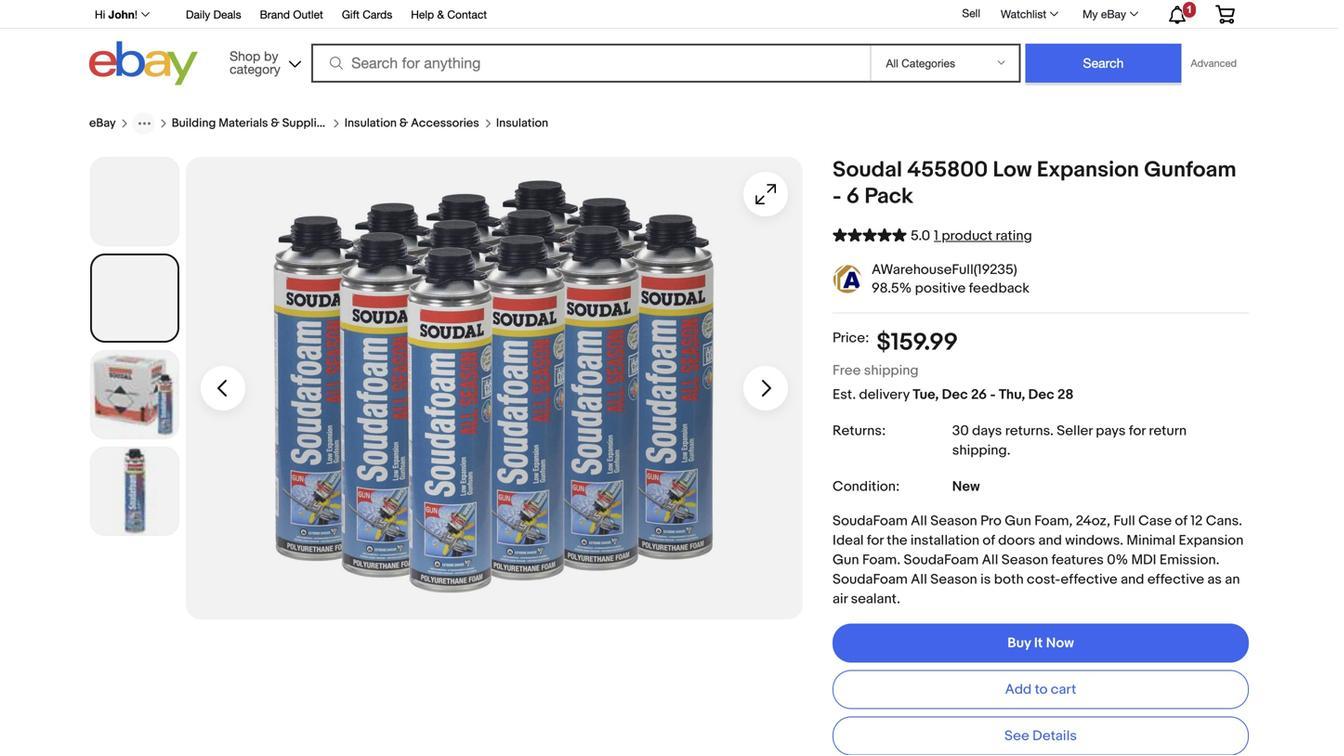 Task type: locate. For each thing, give the bounding box(es) containing it.
shipping down days
[[952, 443, 1007, 459]]

0 vertical spatial expansion
[[1037, 157, 1139, 184]]

all down installation
[[911, 572, 927, 588]]

full
[[1114, 513, 1135, 530]]

1 horizontal spatial .
[[1050, 423, 1054, 440]]

1 inside dropdown button
[[1187, 4, 1192, 15]]

ideal
[[833, 533, 864, 549]]

watchlist link
[[991, 3, 1067, 25]]

ebay up stock photo
[[89, 116, 116, 131]]

- left 6
[[833, 184, 841, 210]]

picture 3 of 3 image
[[91, 448, 178, 535]]

1 horizontal spatial &
[[399, 116, 408, 131]]

5.0 out of 5 stars based on 1 product rating image
[[833, 225, 907, 244]]

soudafoam all season pro gun foam, 24oz, full case of 12 cans. ideal for the installation of doors and windows. minimal expansion gun foam. soudafoam all season features 0% mdi emission. soudafoam all season is both cost-effective and effective as an air sealant.
[[833, 513, 1244, 608]]

2 horizontal spatial &
[[437, 8, 444, 21]]

brand outlet
[[260, 8, 323, 21]]

pack
[[865, 184, 913, 210]]

gun up the doors at right bottom
[[1005, 513, 1031, 530]]

returns
[[1005, 423, 1050, 440]]

ebay inside my ebay link
[[1101, 7, 1126, 20]]

sealant.
[[851, 591, 900, 608]]

shipping
[[864, 363, 919, 379], [952, 443, 1007, 459]]

the
[[887, 533, 907, 549]]

and down mdi
[[1121, 572, 1144, 588]]

& for insulation
[[399, 116, 408, 131]]

- inside price: $159.99 free shipping est. delivery tue, dec 26 - thu, dec 28
[[990, 387, 996, 404]]

1 dec from the left
[[942, 387, 968, 404]]

- right 26
[[990, 387, 996, 404]]

and down foam,
[[1038, 533, 1062, 549]]

insulation for insulation
[[496, 116, 548, 131]]

pro
[[981, 513, 1002, 530]]

0 vertical spatial shipping
[[864, 363, 919, 379]]

add
[[1005, 682, 1032, 699]]

1 horizontal spatial and
[[1121, 572, 1144, 588]]

0 horizontal spatial .
[[1007, 443, 1011, 459]]

0 horizontal spatial expansion
[[1037, 157, 1139, 184]]

-
[[833, 184, 841, 210], [990, 387, 996, 404]]

1 vertical spatial gun
[[833, 552, 859, 569]]

0 horizontal spatial effective
[[1061, 572, 1118, 588]]

& left supplies
[[271, 116, 280, 131]]

1 horizontal spatial for
[[1129, 423, 1146, 440]]

foam.
[[862, 552, 901, 569]]

1 vertical spatial ebay
[[89, 116, 116, 131]]

& right 'help' in the top of the page
[[437, 8, 444, 21]]

low
[[993, 157, 1032, 184]]

ebay inside $159.99 "main content"
[[89, 116, 116, 131]]

0 vertical spatial gun
[[1005, 513, 1031, 530]]

daily deals link
[[186, 5, 241, 26]]

. left seller
[[1050, 423, 1054, 440]]

for inside soudafoam all season pro gun foam, 24oz, full case of 12 cans. ideal for the installation of doors and windows. minimal expansion gun foam. soudafoam all season features 0% mdi emission. soudafoam all season is both cost-effective and effective as an air sealant.
[[867, 533, 884, 549]]

condition:
[[833, 479, 900, 496]]

shop by category banner
[[85, 0, 1249, 90]]

returns:
[[833, 423, 886, 440]]

&
[[437, 8, 444, 21], [271, 116, 280, 131], [399, 116, 408, 131]]

0 horizontal spatial shipping
[[864, 363, 919, 379]]

& left accessories
[[399, 116, 408, 131]]

expansion right low
[[1037, 157, 1139, 184]]

hi john !
[[95, 8, 138, 21]]

all up installation
[[911, 513, 927, 530]]

for inside seller pays for return shipping
[[1129, 423, 1146, 440]]

dec left 28 on the right of the page
[[1028, 387, 1054, 404]]

picture 2 of 3 image
[[91, 351, 178, 439]]

1 vertical spatial .
[[1007, 443, 1011, 459]]

0 vertical spatial for
[[1129, 423, 1146, 440]]

my ebay
[[1083, 7, 1126, 20]]

24oz,
[[1076, 513, 1111, 530]]

1 vertical spatial and
[[1121, 572, 1144, 588]]

price:
[[833, 330, 869, 347]]

None submit
[[1025, 44, 1182, 83]]

seller pays for return shipping
[[952, 423, 1187, 459]]

case
[[1138, 513, 1172, 530]]

gift cards
[[342, 8, 392, 21]]

.
[[1050, 423, 1054, 440], [1007, 443, 1011, 459]]

ebay
[[1101, 7, 1126, 20], [89, 116, 116, 131]]

delivery
[[859, 387, 910, 404]]

0 vertical spatial and
[[1038, 533, 1062, 549]]

of left 12
[[1175, 513, 1187, 530]]

all up is
[[982, 552, 998, 569]]

ebay right my
[[1101, 7, 1126, 20]]

and
[[1038, 533, 1062, 549], [1121, 572, 1144, 588]]

effective down emission.
[[1147, 572, 1204, 588]]

1 vertical spatial all
[[982, 552, 998, 569]]

positive
[[915, 280, 966, 297]]

insulation
[[344, 116, 397, 131], [496, 116, 548, 131]]

1 vertical spatial soudafoam
[[904, 552, 979, 569]]

1 horizontal spatial of
[[1175, 513, 1187, 530]]

john
[[108, 8, 135, 21]]

soudafoam
[[833, 513, 908, 530], [904, 552, 979, 569], [833, 572, 908, 588]]

1 horizontal spatial insulation
[[496, 116, 548, 131]]

rating
[[996, 228, 1032, 244]]

to
[[1035, 682, 1048, 699]]

dec left 26
[[942, 387, 968, 404]]

soudafoam down installation
[[904, 552, 979, 569]]

effective down features at the right bottom of the page
[[1061, 572, 1118, 588]]

$159.99 main content
[[89, 90, 1249, 756]]

2 dec from the left
[[1028, 387, 1054, 404]]

insulation right supplies
[[344, 116, 397, 131]]

1 right 5.0
[[934, 228, 939, 244]]

0 vertical spatial soudafoam
[[833, 513, 908, 530]]

effective
[[1061, 572, 1118, 588], [1147, 572, 1204, 588]]

soudal all season window & door pro gun foam, 24oz, full case of 12 cans - picture 1 of 3 image
[[186, 157, 803, 620]]

0 horizontal spatial insulation
[[344, 116, 397, 131]]

help & contact link
[[411, 5, 487, 26]]

details
[[1033, 728, 1077, 745]]

1 horizontal spatial 1
[[1187, 4, 1192, 15]]

2 vertical spatial all
[[911, 572, 927, 588]]

season down the doors at right bottom
[[1002, 552, 1048, 569]]

0 horizontal spatial ebay
[[89, 116, 116, 131]]

455800
[[907, 157, 988, 184]]

0 horizontal spatial dec
[[942, 387, 968, 404]]

season left is
[[930, 572, 977, 588]]

insulation right accessories
[[496, 116, 548, 131]]

0 vertical spatial season
[[930, 513, 977, 530]]

picture 1 of 3 image
[[92, 256, 177, 341]]

1 left 'your shopping cart' image
[[1187, 4, 1192, 15]]

1 horizontal spatial ebay
[[1101, 7, 1126, 20]]

insulation for insulation & accessories
[[344, 116, 397, 131]]

. down '30 days returns .' at the bottom
[[1007, 443, 1011, 459]]

feedback
[[969, 280, 1030, 297]]

2 insulation from the left
[[496, 116, 548, 131]]

soudafoam up ideal
[[833, 513, 908, 530]]

stock photo image
[[91, 158, 178, 245]]

tue,
[[913, 387, 939, 404]]

for up "foam."
[[867, 533, 884, 549]]

season up installation
[[930, 513, 977, 530]]

1 horizontal spatial expansion
[[1179, 533, 1244, 549]]

1 vertical spatial 1
[[934, 228, 939, 244]]

0 vertical spatial -
[[833, 184, 841, 210]]

1 vertical spatial shipping
[[952, 443, 1007, 459]]

1 horizontal spatial shipping
[[952, 443, 1007, 459]]

foam,
[[1034, 513, 1073, 530]]

gun down ideal
[[833, 552, 859, 569]]

building
[[172, 116, 216, 131]]

all
[[911, 513, 927, 530], [982, 552, 998, 569], [911, 572, 927, 588]]

shop
[[230, 48, 260, 64]]

1 horizontal spatial gun
[[1005, 513, 1031, 530]]

26
[[971, 387, 987, 404]]

season
[[930, 513, 977, 530], [1002, 552, 1048, 569], [930, 572, 977, 588]]

1 vertical spatial expansion
[[1179, 533, 1244, 549]]

1 insulation from the left
[[344, 116, 397, 131]]

1 vertical spatial of
[[983, 533, 995, 549]]

shipping up delivery
[[864, 363, 919, 379]]

0 horizontal spatial 1
[[934, 228, 939, 244]]

features
[[1052, 552, 1104, 569]]

1
[[1187, 4, 1192, 15], [934, 228, 939, 244]]

for right pays
[[1129, 423, 1146, 440]]

0 horizontal spatial for
[[867, 533, 884, 549]]

0 horizontal spatial -
[[833, 184, 841, 210]]

1 horizontal spatial dec
[[1028, 387, 1054, 404]]

Search for anything text field
[[314, 46, 867, 81]]

soudafoam up sealant.
[[833, 572, 908, 588]]

5.0
[[911, 228, 930, 244]]

0 vertical spatial .
[[1050, 423, 1054, 440]]

1 vertical spatial for
[[867, 533, 884, 549]]

0 horizontal spatial gun
[[833, 552, 859, 569]]

of down pro
[[983, 533, 995, 549]]

0 vertical spatial ebay
[[1101, 7, 1126, 20]]

cost-
[[1027, 572, 1061, 588]]

1 horizontal spatial -
[[990, 387, 996, 404]]

0 horizontal spatial &
[[271, 116, 280, 131]]

0 vertical spatial 1
[[1187, 4, 1192, 15]]

1 vertical spatial season
[[1002, 552, 1048, 569]]

installation
[[911, 533, 980, 549]]

30 days returns .
[[952, 423, 1057, 440]]

1 horizontal spatial effective
[[1147, 572, 1204, 588]]

& inside help & contact link
[[437, 8, 444, 21]]

1 vertical spatial -
[[990, 387, 996, 404]]

expansion down cans.
[[1179, 533, 1244, 549]]



Task type: vqa. For each thing, say whether or not it's contained in the screenshot.
The Card to the top
no



Task type: describe. For each thing, give the bounding box(es) containing it.
sell
[[962, 7, 980, 20]]

now
[[1046, 635, 1074, 652]]

expansion inside soudafoam all season pro gun foam, 24oz, full case of 12 cans. ideal for the installation of doors and windows. minimal expansion gun foam. soudafoam all season features 0% mdi emission. soudafoam all season is both cost-effective and effective as an air sealant.
[[1179, 533, 1244, 549]]

2 vertical spatial soudafoam
[[833, 572, 908, 588]]

add to cart link
[[833, 671, 1249, 710]]

thu,
[[999, 387, 1025, 404]]

help & contact
[[411, 8, 487, 21]]

as
[[1207, 572, 1222, 588]]

air
[[833, 591, 848, 608]]

soudal
[[833, 157, 902, 184]]

5.0 1 product rating
[[911, 228, 1032, 244]]

$159.99
[[877, 329, 958, 357]]

days
[[972, 423, 1002, 440]]

cards
[[363, 8, 392, 21]]

shipping inside seller pays for return shipping
[[952, 443, 1007, 459]]

emission.
[[1160, 552, 1220, 569]]

mdi
[[1131, 552, 1156, 569]]

my
[[1083, 7, 1098, 20]]

est.
[[833, 387, 856, 404]]

0 vertical spatial of
[[1175, 513, 1187, 530]]

1 effective from the left
[[1061, 572, 1118, 588]]

watchlist
[[1001, 7, 1046, 20]]

98.5%
[[872, 280, 912, 297]]

an
[[1225, 572, 1240, 588]]

by
[[264, 48, 278, 64]]

expansion inside the soudal 455800 low expansion gunfoam - 6 pack
[[1037, 157, 1139, 184]]

return
[[1149, 423, 1187, 440]]

help
[[411, 8, 434, 21]]

accessories
[[411, 116, 479, 131]]

none submit inside shop by category banner
[[1025, 44, 1182, 83]]

2 effective from the left
[[1147, 572, 1204, 588]]

1 button
[[1152, 1, 1201, 27]]

it
[[1034, 635, 1043, 652]]

shipping inside price: $159.99 free shipping est. delivery tue, dec 26 - thu, dec 28
[[864, 363, 919, 379]]

buy it now link
[[833, 624, 1249, 663]]

both
[[994, 572, 1024, 588]]

cans.
[[1206, 513, 1242, 530]]

materials
[[219, 116, 268, 131]]

2 vertical spatial season
[[930, 572, 977, 588]]

advanced
[[1191, 57, 1237, 69]]

see details
[[1005, 728, 1077, 745]]

product
[[942, 228, 993, 244]]

awarehousefull 98.5% positive feedback image
[[834, 265, 861, 293]]

ebay link
[[89, 116, 116, 131]]

insulation link
[[496, 116, 548, 131]]

windows.
[[1065, 533, 1123, 549]]

is
[[981, 572, 991, 588]]

category
[[230, 61, 280, 77]]

deals
[[213, 8, 241, 21]]

30
[[952, 423, 969, 440]]

see
[[1005, 728, 1029, 745]]

0 horizontal spatial and
[[1038, 533, 1062, 549]]

!
[[135, 8, 138, 21]]

buy it now
[[1008, 635, 1074, 652]]

account navigation
[[85, 0, 1249, 29]]

insulation & accessories link
[[344, 116, 479, 131]]

0 vertical spatial all
[[911, 513, 927, 530]]

daily deals
[[186, 8, 241, 21]]

6
[[846, 184, 860, 210]]

contact
[[447, 8, 487, 21]]

minimal
[[1127, 533, 1176, 549]]

shop by category
[[230, 48, 280, 77]]

seller
[[1057, 423, 1093, 440]]

0 horizontal spatial of
[[983, 533, 995, 549]]

add to cart
[[1005, 682, 1076, 699]]

1 product rating link
[[934, 228, 1032, 244]]

sell link
[[954, 7, 989, 20]]

insulation & accessories
[[344, 116, 479, 131]]

28
[[1058, 387, 1074, 404]]

building materials & supplies
[[172, 116, 330, 131]]

brand outlet link
[[260, 5, 323, 26]]

doors
[[998, 533, 1035, 549]]

& for help
[[437, 8, 444, 21]]

your shopping cart image
[[1215, 5, 1236, 23]]

new
[[952, 479, 980, 496]]

advanced link
[[1182, 45, 1246, 82]]

brand
[[260, 8, 290, 21]]

daily
[[186, 8, 210, 21]]

0%
[[1107, 552, 1128, 569]]

- inside the soudal 455800 low expansion gunfoam - 6 pack
[[833, 184, 841, 210]]

gift
[[342, 8, 360, 21]]

awarehousefull(19235) 98.5% positive feedback
[[872, 262, 1030, 297]]

cart
[[1051, 682, 1076, 699]]

12
[[1191, 513, 1203, 530]]

hi
[[95, 8, 105, 21]]

1 inside "main content"
[[934, 228, 939, 244]]

gunfoam
[[1144, 157, 1236, 184]]

soudal 455800 low expansion gunfoam - 6 pack
[[833, 157, 1236, 210]]

pays
[[1096, 423, 1126, 440]]

shop by category button
[[221, 41, 305, 81]]

awarehousefull(19235)
[[872, 262, 1017, 278]]

free
[[833, 363, 861, 379]]

see details link
[[833, 717, 1249, 756]]



